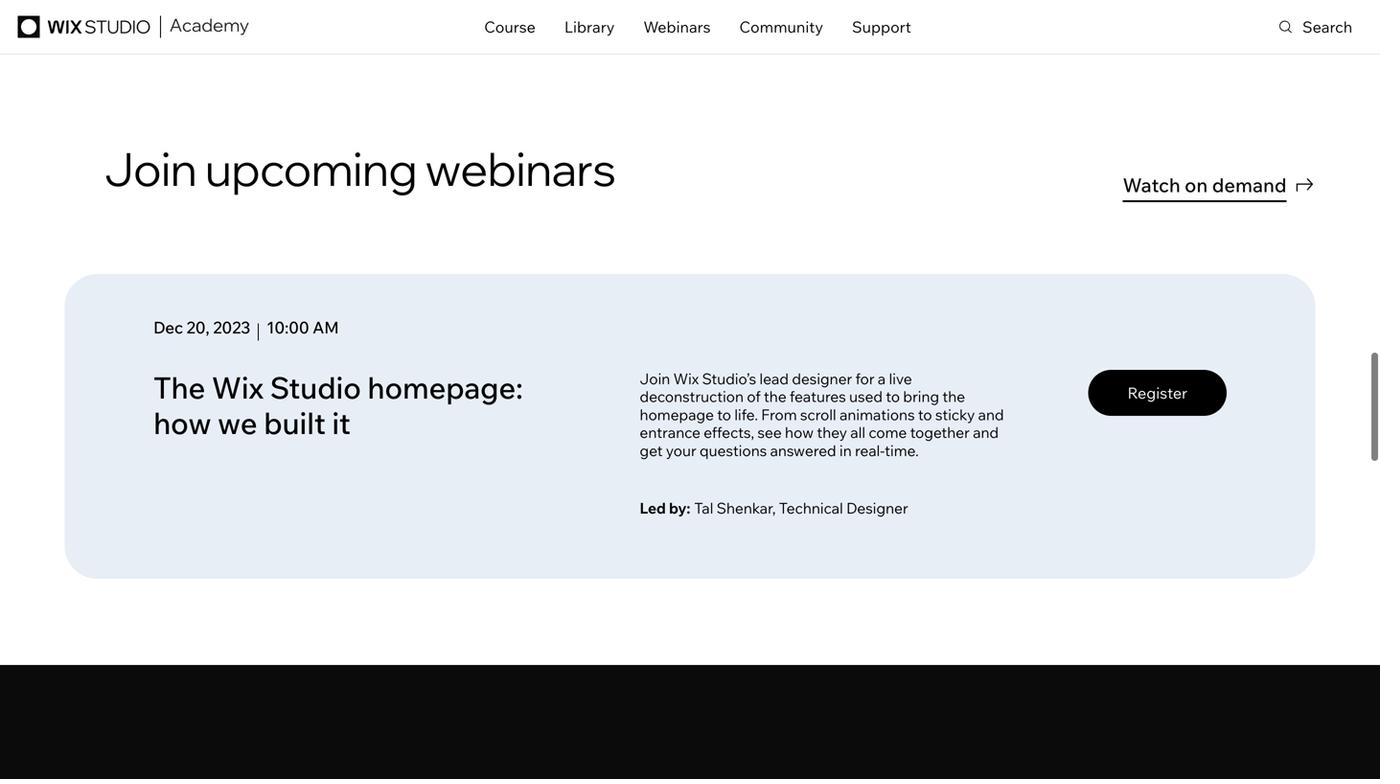 Task type: describe. For each thing, give the bounding box(es) containing it.
dec 20, 2023
[[153, 317, 250, 338]]

get
[[640, 441, 663, 460]]

20,
[[186, 317, 209, 338]]

library link
[[564, 9, 615, 45]]

features
[[790, 387, 846, 406]]

1 wix studio academy logo image from the left
[[169, 19, 250, 35]]

effects,
[[704, 423, 754, 442]]

how inside 'join wix studio's lead designer for a live deconstruction of the features used to bring the homepage to life. from scroll animations to sticky and entrance effects, see how they all come together and get your questions answered in real-time.'
[[785, 423, 814, 442]]

time.
[[885, 441, 919, 460]]

designer
[[846, 499, 908, 517]]

studio
[[270, 369, 361, 406]]

webinars link
[[643, 9, 711, 45]]

register link
[[1088, 370, 1227, 416]]

2 horizontal spatial to
[[918, 405, 932, 424]]

deconstruction
[[640, 387, 744, 406]]

Search text field
[[1279, 0, 1380, 54]]

library
[[564, 17, 615, 36]]

sticky
[[935, 405, 975, 424]]

on
[[1185, 173, 1208, 197]]

upcoming
[[205, 140, 417, 198]]

see
[[758, 423, 782, 442]]

join for join wix studio's lead designer for a live deconstruction of the features used to bring the homepage to life. from scroll animations to sticky and entrance effects, see how they all come together and get your questions answered in real-time.
[[640, 369, 670, 388]]

dec
[[153, 317, 183, 338]]

bring
[[903, 387, 939, 406]]

watch on demand
[[1123, 173, 1287, 197]]

the
[[153, 369, 205, 406]]

1 horizontal spatial to
[[886, 387, 900, 406]]

wix for join
[[673, 369, 699, 388]]

watch
[[1123, 173, 1180, 197]]

10:00 am
[[267, 317, 339, 338]]

we
[[218, 405, 257, 442]]

support
[[852, 17, 911, 36]]

demand
[[1212, 173, 1287, 197]]

by:
[[669, 499, 690, 517]]

10:00
[[267, 317, 309, 338]]

together
[[910, 423, 970, 442]]

answered
[[770, 441, 836, 460]]

animations
[[840, 405, 915, 424]]

webinars
[[425, 140, 616, 198]]

life.
[[734, 405, 758, 424]]

for
[[855, 369, 874, 388]]

entrance
[[640, 423, 700, 442]]

scroll
[[800, 405, 836, 424]]



Task type: locate. For each thing, give the bounding box(es) containing it.
and
[[978, 405, 1004, 424], [973, 423, 999, 442]]

to left sticky
[[918, 405, 932, 424]]

your
[[666, 441, 696, 460]]

the wix studio homepage: how we built it list item
[[65, 274, 1315, 579]]

wix for the
[[212, 369, 263, 406]]

register
[[1128, 383, 1188, 402]]

studio's
[[702, 369, 756, 388]]

all
[[850, 423, 865, 442]]

1 horizontal spatial how
[[785, 423, 814, 442]]

0 horizontal spatial the
[[764, 387, 786, 406]]

join upcoming webinars
[[104, 140, 616, 198]]

1 horizontal spatial wix
[[673, 369, 699, 388]]

questions
[[700, 441, 767, 460]]

in
[[839, 441, 852, 460]]

2 wix studio academy logo image from the left
[[170, 19, 249, 35]]

tal
[[694, 499, 713, 517]]

community
[[739, 17, 823, 36]]

it
[[332, 405, 350, 442]]

the
[[764, 387, 786, 406], [942, 387, 965, 406]]

0 horizontal spatial to
[[717, 405, 731, 424]]

1 wix studio logo image from the left
[[15, 16, 152, 38]]

how right see
[[785, 423, 814, 442]]

built
[[264, 405, 325, 442]]

to left "life."
[[717, 405, 731, 424]]

2 the from the left
[[942, 387, 965, 406]]

join for join upcoming webinars
[[104, 140, 197, 198]]

1 horizontal spatial the
[[942, 387, 965, 406]]

designer
[[792, 369, 852, 388]]

how left we
[[153, 405, 211, 442]]

course
[[484, 17, 536, 36]]

homepage
[[640, 405, 714, 424]]

to right a
[[886, 387, 900, 406]]

1 horizontal spatial join
[[640, 369, 670, 388]]

homepage:
[[367, 369, 523, 406]]

real-
[[855, 441, 885, 460]]

2 wix studio logo image from the left
[[18, 16, 150, 38]]

wix up homepage
[[673, 369, 699, 388]]

wix studio academy logo image
[[169, 19, 250, 35], [170, 19, 249, 35]]

wix inside 'join wix studio's lead designer for a live deconstruction of the features used to bring the homepage to life. from scroll animations to sticky and entrance effects, see how they all come together and get your questions answered in real-time.'
[[673, 369, 699, 388]]

wix studio logo image
[[15, 16, 152, 38], [18, 16, 150, 38]]

led
[[640, 499, 666, 517]]

join
[[104, 140, 197, 198], [640, 369, 670, 388]]

2023
[[213, 317, 250, 338]]

of
[[747, 387, 761, 406]]

led by: tal shenkar, technical designer
[[640, 499, 908, 517]]

am
[[313, 317, 339, 338]]

course link
[[484, 9, 536, 45]]

how inside the wix studio homepage: how we built it
[[153, 405, 211, 442]]

wix inside the wix studio homepage: how we built it
[[212, 369, 263, 406]]

the wix studio homepage: how we built it
[[153, 369, 523, 442]]

watch on demand link
[[1123, 168, 1315, 202]]

used
[[849, 387, 883, 406]]

the right of
[[764, 387, 786, 406]]

how
[[153, 405, 211, 442], [785, 423, 814, 442]]

come
[[869, 423, 907, 442]]

webinars
[[643, 17, 711, 36]]

0 horizontal spatial how
[[153, 405, 211, 442]]

to
[[886, 387, 900, 406], [717, 405, 731, 424], [918, 405, 932, 424]]

they
[[817, 423, 847, 442]]

0 horizontal spatial join
[[104, 140, 197, 198]]

the right bring
[[942, 387, 965, 406]]

1 the from the left
[[764, 387, 786, 406]]

live
[[889, 369, 912, 388]]

lead
[[759, 369, 789, 388]]

join inside 'join wix studio's lead designer for a live deconstruction of the features used to bring the homepage to life. from scroll animations to sticky and entrance effects, see how they all come together and get your questions answered in real-time.'
[[640, 369, 670, 388]]

wix right the
[[212, 369, 263, 406]]

and right 'together'
[[973, 423, 999, 442]]

support link
[[852, 9, 911, 45]]

and right sticky
[[978, 405, 1004, 424]]

a
[[878, 369, 886, 388]]

wix
[[212, 369, 263, 406], [673, 369, 699, 388]]

shenkar, technical
[[717, 499, 843, 517]]

1 vertical spatial join
[[640, 369, 670, 388]]

0 vertical spatial join
[[104, 140, 197, 198]]

join wix studio's lead designer for a live deconstruction of the features used to bring the homepage to life. from scroll animations to sticky and entrance effects, see how they all come together and get your questions answered in real-time.
[[640, 369, 1004, 460]]

0 horizontal spatial wix
[[212, 369, 263, 406]]

from
[[761, 405, 797, 424]]



Task type: vqa. For each thing, say whether or not it's contained in the screenshot.
homepage: on the left of page
yes



